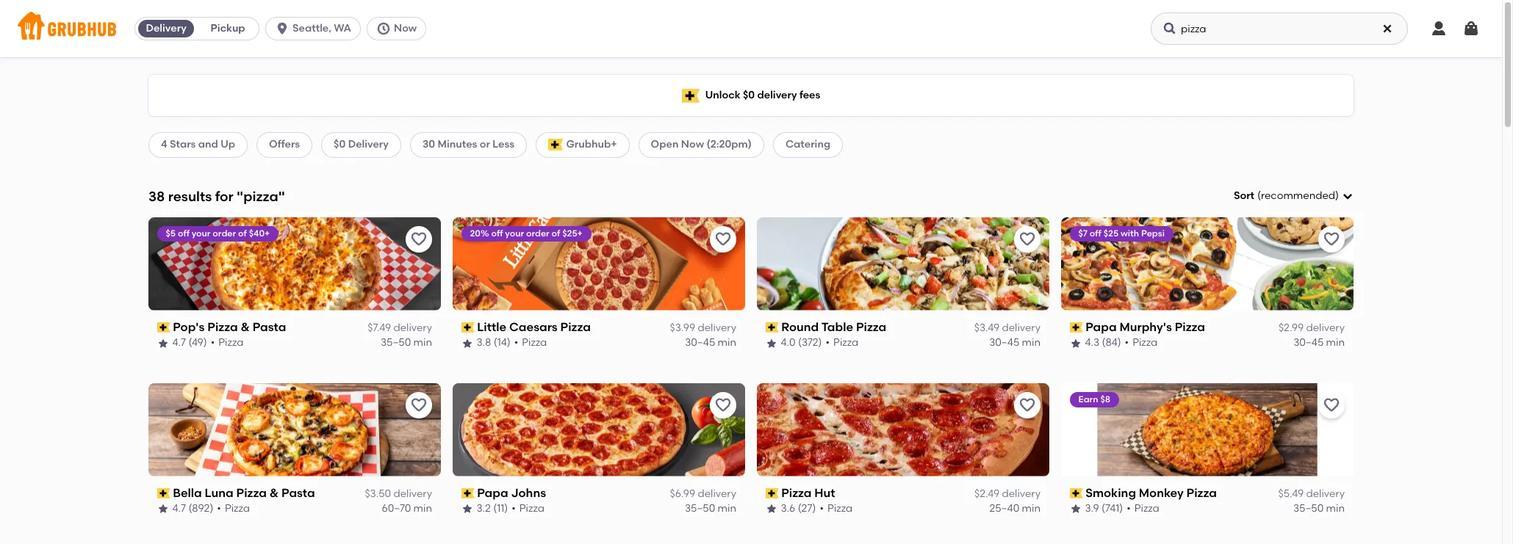 Task type: locate. For each thing, give the bounding box(es) containing it.
earn
[[1079, 395, 1099, 405]]

little caesars pizza logo image
[[453, 217, 746, 311]]

delivery up 25–40 min
[[1002, 488, 1041, 501]]

monkey
[[1140, 486, 1185, 500]]

$0 delivery
[[334, 138, 389, 151]]

star icon image for papa murphy's pizza
[[1071, 338, 1082, 350]]

svg image
[[1431, 20, 1448, 37], [1463, 20, 1481, 37], [376, 21, 391, 36], [1382, 23, 1394, 35]]

$8
[[1101, 395, 1111, 405]]

$40+
[[249, 228, 270, 239]]

0 horizontal spatial save this restaurant image
[[410, 231, 428, 248]]

• right (14)
[[515, 337, 519, 350]]

off for little
[[492, 228, 504, 239]]

(49)
[[189, 337, 207, 350]]

0 vertical spatial now
[[394, 22, 417, 35]]

30–45 min down "$2.99 delivery"
[[1294, 337, 1345, 350]]

grubhub plus flag logo image left grubhub+
[[549, 139, 563, 151]]

delivery right $5.49 in the bottom of the page
[[1307, 488, 1345, 501]]

hut
[[815, 486, 836, 500]]

subscription pass image left papa johns
[[462, 489, 475, 499]]

0 vertical spatial delivery
[[146, 22, 187, 35]]

•
[[211, 337, 215, 350], [515, 337, 519, 350], [826, 337, 831, 350], [1126, 337, 1130, 350], [218, 503, 222, 516], [512, 503, 516, 516], [821, 503, 825, 516], [1128, 503, 1132, 516]]

grubhub plus flag logo image
[[682, 89, 700, 103], [549, 139, 563, 151]]

save this restaurant image for round table pizza
[[1019, 231, 1037, 248]]

$7
[[1079, 228, 1088, 239]]

1 horizontal spatial &
[[270, 486, 279, 500]]

off for papa
[[1091, 228, 1102, 239]]

star icon image left 3.9
[[1071, 504, 1082, 516]]

1 order from the left
[[213, 228, 236, 239]]

1 vertical spatial &
[[270, 486, 279, 500]]

$2.49
[[975, 488, 1000, 501]]

(
[[1258, 190, 1262, 202]]

subscription pass image
[[157, 323, 170, 333], [1071, 323, 1083, 333]]

1 of from the left
[[239, 228, 247, 239]]

save this restaurant image for bella luna pizza & pasta
[[410, 397, 428, 414]]

• for pizza
[[211, 337, 215, 350]]

• down luna at the left bottom of the page
[[218, 503, 222, 516]]

pizza down little caesars pizza on the bottom left of page
[[523, 337, 548, 350]]

$0 right offers
[[334, 138, 346, 151]]

save this restaurant image
[[1019, 231, 1037, 248], [410, 397, 428, 414], [715, 397, 732, 414], [1019, 397, 1037, 414], [1323, 397, 1341, 414]]

1 horizontal spatial off
[[492, 228, 504, 239]]

subscription pass image for pop's pizza & pasta
[[157, 323, 170, 333]]

30–45 min down $3.49 delivery
[[990, 337, 1041, 350]]

bella
[[173, 486, 202, 500]]

order
[[213, 228, 236, 239], [527, 228, 550, 239]]

3.8 (14)
[[477, 337, 511, 350]]

0 vertical spatial $0
[[743, 89, 755, 101]]

1 horizontal spatial delivery
[[348, 138, 389, 151]]

off right 20%
[[492, 228, 504, 239]]

None field
[[1234, 189, 1354, 204]]

min for papa johns
[[718, 503, 737, 516]]

2 of from the left
[[552, 228, 561, 239]]

off right $7
[[1091, 228, 1102, 239]]

• for monkey
[[1128, 503, 1132, 516]]

• pizza down caesars
[[515, 337, 548, 350]]

3 30–45 min from the left
[[1294, 337, 1345, 350]]

• pizza for monkey
[[1128, 503, 1160, 516]]

2 30–45 from the left
[[990, 337, 1020, 350]]

star icon image left 3.6 at the right bottom
[[766, 504, 778, 516]]

• pizza for pizza
[[211, 337, 244, 350]]

star icon image
[[157, 338, 169, 350], [462, 338, 473, 350], [766, 338, 778, 350], [1071, 338, 1082, 350], [157, 504, 169, 516], [462, 504, 473, 516], [766, 504, 778, 516], [1071, 504, 1082, 516]]

0 horizontal spatial papa
[[478, 486, 509, 500]]

35–50 down $6.99 delivery
[[685, 503, 716, 516]]

papa
[[1086, 320, 1118, 334], [478, 486, 509, 500]]

of left $25+
[[552, 228, 561, 239]]

0 horizontal spatial off
[[178, 228, 190, 239]]

seattle,
[[293, 22, 331, 35]]

• pizza down smoking monkey pizza at the right bottom of page
[[1128, 503, 1160, 516]]

star icon image for pop's pizza & pasta
[[157, 338, 169, 350]]

2 your from the left
[[506, 228, 525, 239]]

min down $3.99 delivery
[[718, 337, 737, 350]]

38
[[149, 188, 165, 205]]

your right 20%
[[506, 228, 525, 239]]

table
[[822, 320, 854, 334]]

• right (27)
[[821, 503, 825, 516]]

delivery up "60–70 min"
[[394, 488, 432, 501]]

subscription pass image left pop's at the bottom left of page
[[157, 323, 170, 333]]

2 horizontal spatial save this restaurant image
[[1323, 231, 1341, 248]]

subscription pass image for round table pizza
[[766, 323, 779, 333]]

30–45 min down $3.99 delivery
[[685, 337, 737, 350]]

3 save this restaurant image from the left
[[1323, 231, 1341, 248]]

your right $5
[[192, 228, 211, 239]]

30–45 min for little caesars pizza
[[685, 337, 737, 350]]

0 vertical spatial 4.7
[[173, 337, 186, 350]]

min down $3.49 delivery
[[1022, 337, 1041, 350]]

pickup
[[211, 22, 245, 35]]

30–45 for round table pizza
[[990, 337, 1020, 350]]

star icon image left 4.7 (49)
[[157, 338, 169, 350]]

30–45 min
[[685, 337, 737, 350], [990, 337, 1041, 350], [1294, 337, 1345, 350]]

results
[[168, 188, 212, 205]]

now right wa on the left top of page
[[394, 22, 417, 35]]

delivery for bella luna pizza & pasta
[[394, 488, 432, 501]]

pizza down papa murphy's pizza
[[1133, 337, 1159, 350]]

$6.99
[[670, 488, 696, 501]]

$0
[[743, 89, 755, 101], [334, 138, 346, 151]]

• pizza down "pop's pizza & pasta"
[[211, 337, 244, 350]]

delivery left pickup
[[146, 22, 187, 35]]

$25
[[1104, 228, 1119, 239]]

1 vertical spatial pasta
[[282, 486, 316, 500]]

0 horizontal spatial svg image
[[275, 21, 290, 36]]

pop's pizza & pasta
[[173, 320, 287, 334]]

0 horizontal spatial your
[[192, 228, 211, 239]]

subscription pass image left smoking
[[1071, 489, 1083, 499]]

subscription pass image for bella luna pizza & pasta
[[157, 489, 170, 499]]

stars
[[170, 138, 196, 151]]

0 horizontal spatial of
[[239, 228, 247, 239]]

off
[[178, 228, 190, 239], [492, 228, 504, 239], [1091, 228, 1102, 239]]

subscription pass image right $3.49 delivery
[[1071, 323, 1083, 333]]

svg image inside seattle, wa button
[[275, 21, 290, 36]]

of left "$40+"
[[239, 228, 247, 239]]

1 horizontal spatial of
[[552, 228, 561, 239]]

& right pop's at the bottom left of page
[[241, 320, 250, 334]]

min down $7.49 delivery
[[414, 337, 432, 350]]

save this restaurant image for little caesars pizza
[[715, 231, 732, 248]]

0 horizontal spatial now
[[394, 22, 417, 35]]

2 save this restaurant image from the left
[[715, 231, 732, 248]]

35–50 min down $5.49 delivery
[[1294, 503, 1345, 516]]

pizza
[[208, 320, 238, 334], [561, 320, 591, 334], [857, 320, 887, 334], [1176, 320, 1206, 334], [219, 337, 244, 350], [523, 337, 548, 350], [834, 337, 859, 350], [1133, 337, 1159, 350], [237, 486, 267, 500], [782, 486, 812, 500], [1187, 486, 1218, 500], [225, 503, 250, 516], [520, 503, 545, 516], [828, 503, 853, 516], [1135, 503, 1160, 516]]

1 30–45 from the left
[[685, 337, 716, 350]]

2 horizontal spatial svg image
[[1343, 191, 1354, 202]]

1 horizontal spatial 30–45
[[990, 337, 1020, 350]]

1 vertical spatial delivery
[[348, 138, 389, 151]]

star icon image left "3.2"
[[462, 504, 473, 516]]

1 horizontal spatial grubhub plus flag logo image
[[682, 89, 700, 103]]

min down "$2.99 delivery"
[[1327, 337, 1345, 350]]

35–50 down $7.49 delivery
[[381, 337, 411, 350]]

4.7 down pop's at the bottom left of page
[[173, 337, 186, 350]]

4.7
[[173, 337, 186, 350], [173, 503, 186, 516]]

30–45 min for papa murphy's pizza
[[1294, 337, 1345, 350]]

1 horizontal spatial 35–50 min
[[685, 503, 737, 516]]

3.9 (741)
[[1086, 503, 1124, 516]]

1 horizontal spatial svg image
[[1163, 21, 1178, 36]]

(892)
[[189, 503, 214, 516]]

• right '(11)'
[[512, 503, 516, 516]]

3.6
[[782, 503, 796, 516]]

2 off from the left
[[492, 228, 504, 239]]

order left $25+
[[527, 228, 550, 239]]

subscription pass image left bella
[[157, 489, 170, 499]]

35–50 min down $6.99 delivery
[[685, 503, 737, 516]]

2 horizontal spatial 30–45
[[1294, 337, 1324, 350]]

2 horizontal spatial 35–50
[[1294, 503, 1324, 516]]

delivery inside the "delivery" button
[[146, 22, 187, 35]]

• right (84)
[[1126, 337, 1130, 350]]

35–50 min for papa johns
[[685, 503, 737, 516]]

subscription pass image
[[462, 323, 475, 333], [766, 323, 779, 333], [157, 489, 170, 499], [462, 489, 475, 499], [766, 489, 779, 499], [1071, 489, 1083, 499]]

0 vertical spatial papa
[[1086, 320, 1118, 334]]

1 horizontal spatial subscription pass image
[[1071, 323, 1083, 333]]

bella luna pizza & pasta logo image
[[149, 384, 441, 477]]

grubhub plus flag logo image left unlock
[[682, 89, 700, 103]]

pasta down pop's pizza & pasta logo
[[253, 320, 287, 334]]

order left "$40+"
[[213, 228, 236, 239]]

papa up 4.3 (84)
[[1086, 320, 1118, 334]]

0 vertical spatial &
[[241, 320, 250, 334]]

0 horizontal spatial subscription pass image
[[157, 323, 170, 333]]

0 horizontal spatial &
[[241, 320, 250, 334]]

1 horizontal spatial $0
[[743, 89, 755, 101]]

1 off from the left
[[178, 228, 190, 239]]

unlock $0 delivery fees
[[706, 89, 821, 101]]

delivery left 30
[[348, 138, 389, 151]]

open
[[651, 138, 679, 151]]

1 vertical spatial papa
[[478, 486, 509, 500]]

smoking
[[1086, 486, 1137, 500]]

2 30–45 min from the left
[[990, 337, 1041, 350]]

30–45 down "$2.99 delivery"
[[1294, 337, 1324, 350]]

3 30–45 from the left
[[1294, 337, 1324, 350]]

0 vertical spatial grubhub plus flag logo image
[[682, 89, 700, 103]]

delivery right $6.99
[[698, 488, 737, 501]]

save this restaurant image for pizza hut
[[1019, 397, 1037, 414]]

pasta down 'bella luna pizza & pasta logo'
[[282, 486, 316, 500]]

$3.99 delivery
[[670, 322, 737, 335]]

min for round table pizza
[[1022, 337, 1041, 350]]

0 horizontal spatial delivery
[[146, 22, 187, 35]]

1 horizontal spatial your
[[506, 228, 525, 239]]

1 horizontal spatial 35–50
[[685, 503, 716, 516]]

1 vertical spatial $0
[[334, 138, 346, 151]]

0 horizontal spatial 35–50 min
[[381, 337, 432, 350]]

of for &
[[239, 228, 247, 239]]

$3.49 delivery
[[975, 322, 1041, 335]]

off right $5
[[178, 228, 190, 239]]

35–50 min for pop's pizza & pasta
[[381, 337, 432, 350]]

1 horizontal spatial order
[[527, 228, 550, 239]]

papa murphy's pizza logo image
[[1062, 217, 1354, 311]]

(84)
[[1103, 337, 1122, 350]]

• right (741)
[[1128, 503, 1132, 516]]

2 subscription pass image from the left
[[1071, 323, 1083, 333]]

35–50 for smoking monkey pizza
[[1294, 503, 1324, 516]]

papa up 3.2 (11)
[[478, 486, 509, 500]]

$3.50
[[365, 488, 391, 501]]

delivery right $7.49
[[394, 322, 432, 335]]

• right the (49) at the bottom
[[211, 337, 215, 350]]

0 horizontal spatial order
[[213, 228, 236, 239]]

30–45 down $3.49 delivery
[[990, 337, 1020, 350]]

1 horizontal spatial save this restaurant image
[[715, 231, 732, 248]]

1 your from the left
[[192, 228, 211, 239]]

wa
[[334, 22, 351, 35]]

1 30–45 min from the left
[[685, 337, 737, 350]]

0 horizontal spatial grubhub plus flag logo image
[[549, 139, 563, 151]]

min right 60–70
[[414, 503, 432, 516]]

1 subscription pass image from the left
[[157, 323, 170, 333]]

pasta
[[253, 320, 287, 334], [282, 486, 316, 500]]

$25+
[[563, 228, 583, 239]]

minutes
[[438, 138, 477, 151]]

• pizza for table
[[826, 337, 859, 350]]

smoking monkey pizza logo image
[[1062, 384, 1354, 477]]

1 save this restaurant image from the left
[[410, 231, 428, 248]]

3 off from the left
[[1091, 228, 1102, 239]]

• down "round table pizza"
[[826, 337, 831, 350]]

papa for papa johns
[[478, 486, 509, 500]]

1 vertical spatial 4.7
[[173, 503, 186, 516]]

• pizza down bella luna pizza & pasta
[[218, 503, 250, 516]]

pepsi
[[1142, 228, 1166, 239]]

• pizza
[[211, 337, 244, 350], [515, 337, 548, 350], [826, 337, 859, 350], [1126, 337, 1159, 350], [218, 503, 250, 516], [512, 503, 545, 516], [821, 503, 853, 516], [1128, 503, 1160, 516]]

pickup button
[[197, 17, 259, 40]]

35–50
[[381, 337, 411, 350], [685, 503, 716, 516], [1294, 503, 1324, 516]]

min
[[414, 337, 432, 350], [718, 337, 737, 350], [1022, 337, 1041, 350], [1327, 337, 1345, 350], [414, 503, 432, 516], [718, 503, 737, 516], [1022, 503, 1041, 516], [1327, 503, 1345, 516]]

35–50 min
[[381, 337, 432, 350], [685, 503, 737, 516], [1294, 503, 1345, 516]]

star icon image left 3.8
[[462, 338, 473, 350]]

0 horizontal spatial 30–45
[[685, 337, 716, 350]]

• pizza down papa murphy's pizza
[[1126, 337, 1159, 350]]

4.7 (49)
[[173, 337, 207, 350]]

star icon image left 4.0
[[766, 338, 778, 350]]

now right the open
[[681, 138, 704, 151]]

0 horizontal spatial 30–45 min
[[685, 337, 737, 350]]

save this restaurant image
[[410, 231, 428, 248], [715, 231, 732, 248], [1323, 231, 1341, 248]]

min down $5.49 delivery
[[1327, 503, 1345, 516]]

1 horizontal spatial now
[[681, 138, 704, 151]]

(14)
[[494, 337, 511, 350]]

2 horizontal spatial off
[[1091, 228, 1102, 239]]

35–50 down $5.49 delivery
[[1294, 503, 1324, 516]]

svg image
[[275, 21, 290, 36], [1163, 21, 1178, 36], [1343, 191, 1354, 202]]

star icon image left '4.3'
[[1071, 338, 1082, 350]]

delivery right $3.49
[[1002, 322, 1041, 335]]

pizza right table
[[857, 320, 887, 334]]

(11)
[[494, 503, 509, 516]]

1 4.7 from the top
[[173, 337, 186, 350]]

3.2
[[477, 503, 491, 516]]

60–70
[[382, 503, 411, 516]]

delivery right $2.99
[[1307, 322, 1345, 335]]

min right 25–40
[[1022, 503, 1041, 516]]

30–45
[[685, 337, 716, 350], [990, 337, 1020, 350], [1294, 337, 1324, 350]]

save this restaurant button
[[406, 226, 432, 253], [710, 226, 737, 253], [1015, 226, 1041, 253], [1319, 226, 1345, 253], [406, 392, 432, 419], [710, 392, 737, 419], [1015, 392, 1041, 419], [1319, 392, 1345, 419]]

• pizza down 'hut'
[[821, 503, 853, 516]]

1 horizontal spatial 30–45 min
[[990, 337, 1041, 350]]

$6.99 delivery
[[670, 488, 737, 501]]

with
[[1122, 228, 1140, 239]]

4.7 down bella
[[173, 503, 186, 516]]

pop's pizza & pasta logo image
[[149, 217, 441, 311]]

delivery for smoking monkey pizza
[[1307, 488, 1345, 501]]

2 horizontal spatial 35–50 min
[[1294, 503, 1345, 516]]

none field containing sort
[[1234, 189, 1354, 204]]

delivery right $3.99
[[698, 322, 737, 335]]

1 vertical spatial grubhub plus flag logo image
[[549, 139, 563, 151]]

2 4.7 from the top
[[173, 503, 186, 516]]

star icon image left '4.7 (892)'
[[157, 504, 169, 516]]

0 horizontal spatial 35–50
[[381, 337, 411, 350]]

35–50 min down $7.49 delivery
[[381, 337, 432, 350]]

$0 right unlock
[[743, 89, 755, 101]]

subscription pass image left 'little'
[[462, 323, 475, 333]]

min down $6.99 delivery
[[718, 503, 737, 516]]

& right luna at the left bottom of the page
[[270, 486, 279, 500]]

30–45 for papa murphy's pizza
[[1294, 337, 1324, 350]]

fees
[[800, 89, 821, 101]]

2 order from the left
[[527, 228, 550, 239]]

2 horizontal spatial 30–45 min
[[1294, 337, 1345, 350]]

save this restaurant image for papa johns
[[715, 397, 732, 414]]

• pizza down the johns
[[512, 503, 545, 516]]

subscription pass image left "round"
[[766, 323, 779, 333]]

• pizza down table
[[826, 337, 859, 350]]

1 horizontal spatial papa
[[1086, 320, 1118, 334]]

30–45 down $3.99 delivery
[[685, 337, 716, 350]]



Task type: vqa. For each thing, say whether or not it's contained in the screenshot.
right 8
no



Task type: describe. For each thing, give the bounding box(es) containing it.
30 minutes or less
[[423, 138, 515, 151]]

delivery for pop's pizza & pasta
[[394, 322, 432, 335]]

caesars
[[510, 320, 558, 334]]

"pizza"
[[237, 188, 285, 205]]

• for table
[[826, 337, 831, 350]]

pizza right pop's at the bottom left of page
[[208, 320, 238, 334]]

• pizza for murphy's
[[1126, 337, 1159, 350]]

delivery for papa murphy's pizza
[[1307, 322, 1345, 335]]

main navigation navigation
[[0, 0, 1503, 57]]

seattle, wa button
[[265, 17, 367, 40]]

papa johns
[[478, 486, 547, 500]]

min for pizza hut
[[1022, 503, 1041, 516]]

subscription pass image for pizza hut
[[766, 489, 779, 499]]

up
[[221, 138, 235, 151]]

subscription pass image for papa murphy's pizza
[[1071, 323, 1083, 333]]

$3.50 delivery
[[365, 488, 432, 501]]

earn $8
[[1079, 395, 1111, 405]]

25–40
[[990, 503, 1020, 516]]

• pizza for luna
[[218, 503, 250, 516]]

your for pizza
[[192, 228, 211, 239]]

catering
[[786, 138, 831, 151]]

star icon image for pizza hut
[[766, 504, 778, 516]]

pizza right murphy's
[[1176, 320, 1206, 334]]

min for smoking monkey pizza
[[1327, 503, 1345, 516]]

pizza right luna at the left bottom of the page
[[237, 486, 267, 500]]

round
[[782, 320, 820, 334]]

(372)
[[799, 337, 823, 350]]

1 vertical spatial now
[[681, 138, 704, 151]]

4.7 for bella luna pizza & pasta
[[173, 503, 186, 516]]

pizza down table
[[834, 337, 859, 350]]

• for johns
[[512, 503, 516, 516]]

• for hut
[[821, 503, 825, 516]]

25–40 min
[[990, 503, 1041, 516]]

delivery for little caesars pizza
[[698, 322, 737, 335]]

open now (2:20pm)
[[651, 138, 752, 151]]

papa murphy's pizza
[[1086, 320, 1206, 334]]

now inside button
[[394, 22, 417, 35]]

now button
[[367, 17, 433, 40]]

$3.99
[[670, 322, 696, 335]]

unlock
[[706, 89, 741, 101]]

3.6 (27)
[[782, 503, 817, 516]]

papa johns logo image
[[453, 384, 746, 477]]

4.7 for pop's pizza & pasta
[[173, 337, 186, 350]]

sort
[[1234, 190, 1255, 202]]

38 results for "pizza"
[[149, 188, 285, 205]]

min for little caesars pizza
[[718, 337, 737, 350]]

$2.99
[[1279, 322, 1304, 335]]

)
[[1336, 190, 1340, 202]]

$5
[[166, 228, 176, 239]]

30–45 min for round table pizza
[[990, 337, 1041, 350]]

0 vertical spatial pasta
[[253, 320, 287, 334]]

svg image inside field
[[1343, 191, 1354, 202]]

Search for food, convenience, alcohol... search field
[[1151, 12, 1409, 45]]

pizza up 3.6 (27)
[[782, 486, 812, 500]]

• pizza for caesars
[[515, 337, 548, 350]]

subscription pass image for little caesars pizza
[[462, 323, 475, 333]]

grubhub+
[[566, 138, 617, 151]]

bella luna pizza & pasta
[[173, 486, 316, 500]]

little
[[478, 320, 507, 334]]

• for murphy's
[[1126, 337, 1130, 350]]

$5.49 delivery
[[1279, 488, 1345, 501]]

johns
[[512, 486, 547, 500]]

pizza down the johns
[[520, 503, 545, 516]]

or
[[480, 138, 490, 151]]

30
[[423, 138, 435, 151]]

star icon image for round table pizza
[[766, 338, 778, 350]]

round table pizza logo image
[[757, 217, 1050, 311]]

offers
[[269, 138, 300, 151]]

0 horizontal spatial $0
[[334, 138, 346, 151]]

murphy's
[[1120, 320, 1173, 334]]

(27)
[[799, 503, 817, 516]]

of for pizza
[[552, 228, 561, 239]]

round table pizza
[[782, 320, 887, 334]]

pop's
[[173, 320, 205, 334]]

$2.49 delivery
[[975, 488, 1041, 501]]

pizza down smoking monkey pizza at the right bottom of page
[[1135, 503, 1160, 516]]

4.3 (84)
[[1086, 337, 1122, 350]]

$7.49 delivery
[[368, 322, 432, 335]]

star icon image for smoking monkey pizza
[[1071, 504, 1082, 516]]

delivery button
[[135, 17, 197, 40]]

order for caesars
[[527, 228, 550, 239]]

star icon image for papa johns
[[462, 504, 473, 516]]

$7.49
[[368, 322, 391, 335]]

star icon image for bella luna pizza & pasta
[[157, 504, 169, 516]]

min for bella luna pizza & pasta
[[414, 503, 432, 516]]

• for caesars
[[515, 337, 519, 350]]

35–50 min for smoking monkey pizza
[[1294, 503, 1345, 516]]

pizza right monkey
[[1187, 486, 1218, 500]]

4
[[161, 138, 167, 151]]

recommended
[[1262, 190, 1336, 202]]

60–70 min
[[382, 503, 432, 516]]

little caesars pizza
[[478, 320, 591, 334]]

$5 off your order of $40+
[[166, 228, 270, 239]]

papa for papa murphy's pizza
[[1086, 320, 1118, 334]]

sort ( recommended )
[[1234, 190, 1340, 202]]

• pizza for johns
[[512, 503, 545, 516]]

pizza hut logo image
[[757, 384, 1050, 477]]

35–50 for papa johns
[[685, 503, 716, 516]]

seattle, wa
[[293, 22, 351, 35]]

luna
[[205, 486, 234, 500]]

grubhub plus flag logo image for grubhub+
[[549, 139, 563, 151]]

subscription pass image for smoking monkey pizza
[[1071, 489, 1083, 499]]

$5.49
[[1279, 488, 1304, 501]]

3.9
[[1086, 503, 1100, 516]]

delivery for pizza hut
[[1002, 488, 1041, 501]]

smoking monkey pizza
[[1086, 486, 1218, 500]]

pizza hut
[[782, 486, 836, 500]]

delivery for round table pizza
[[1002, 322, 1041, 335]]

$7 off $25 with pepsi
[[1079, 228, 1166, 239]]

pizza down bella luna pizza & pasta
[[225, 503, 250, 516]]

4.0 (372)
[[782, 337, 823, 350]]

• for luna
[[218, 503, 222, 516]]

subscription pass image for papa johns
[[462, 489, 475, 499]]

20%
[[471, 228, 490, 239]]

off for pop's
[[178, 228, 190, 239]]

min for papa murphy's pizza
[[1327, 337, 1345, 350]]

4.7 (892)
[[173, 503, 214, 516]]

35–50 for pop's pizza & pasta
[[381, 337, 411, 350]]

pizza down "pop's pizza & pasta"
[[219, 337, 244, 350]]

delivery left fees
[[758, 89, 797, 101]]

• pizza for hut
[[821, 503, 853, 516]]

star icon image for little caesars pizza
[[462, 338, 473, 350]]

pizza right caesars
[[561, 320, 591, 334]]

4 stars and up
[[161, 138, 235, 151]]

4.3
[[1086, 337, 1100, 350]]

(741)
[[1102, 503, 1124, 516]]

grubhub plus flag logo image for unlock $0 delivery fees
[[682, 89, 700, 103]]

3.8
[[477, 337, 492, 350]]

save this restaurant image for papa murphy's pizza
[[1323, 231, 1341, 248]]

4.0
[[782, 337, 796, 350]]

30–45 for little caesars pizza
[[685, 337, 716, 350]]

save this restaurant image for pop's pizza & pasta
[[410, 231, 428, 248]]

your for caesars
[[506, 228, 525, 239]]

min for pop's pizza & pasta
[[414, 337, 432, 350]]

pizza down 'hut'
[[828, 503, 853, 516]]

svg image inside now button
[[376, 21, 391, 36]]

for
[[215, 188, 234, 205]]

order for pizza
[[213, 228, 236, 239]]

delivery for papa johns
[[698, 488, 737, 501]]

less
[[493, 138, 515, 151]]



